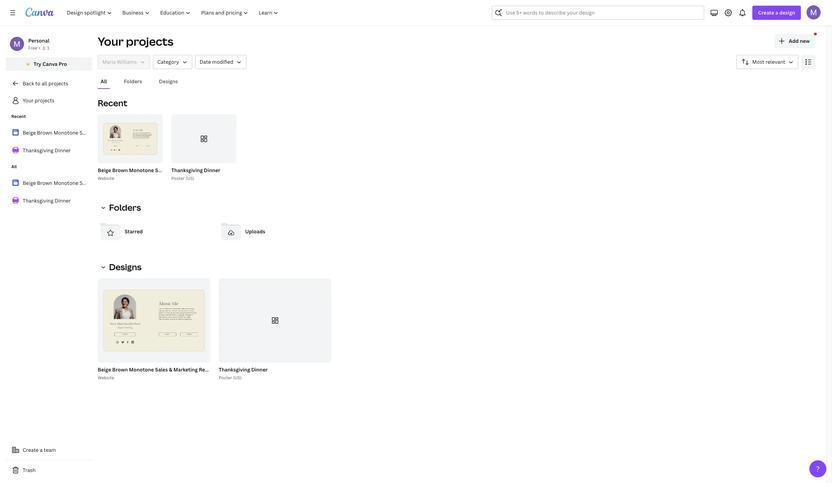 Task type: describe. For each thing, give the bounding box(es) containing it.
beige brown monotone sales & marketing resume website button for thanksgiving dinner button to the top
[[98, 166, 239, 175]]

design
[[780, 9, 796, 16]]

& for thanksgiving dinner button to the top
[[169, 167, 172, 174]]

category
[[158, 58, 179, 65]]

2 thanksgiving dinner link from the top
[[6, 193, 92, 208]]

uploads
[[245, 228, 265, 235]]

Category button
[[153, 55, 192, 69]]

thanksgiving dinner for 2nd thanksgiving dinner link from the top of the page
[[23, 197, 71, 204]]

thanksgiving dinner poster (us) for thanksgiving dinner button to the top
[[172, 167, 220, 181]]

create a team
[[23, 447, 56, 454]]

try canva pro button
[[6, 57, 92, 71]]

add new
[[790, 38, 810, 44]]

create for create a team
[[23, 447, 39, 454]]

to
[[35, 80, 40, 87]]

monotone for the bottommost thanksgiving dinner button
[[129, 367, 154, 373]]

designs button
[[156, 75, 181, 88]]

team
[[44, 447, 56, 454]]

back to all projects link
[[6, 77, 92, 91]]

poster for the bottommost thanksgiving dinner button
[[219, 375, 232, 381]]

0 vertical spatial your
[[98, 34, 124, 49]]

starred
[[125, 228, 143, 235]]

pro
[[59, 61, 67, 67]]

1 thanksgiving dinner link from the top
[[6, 143, 92, 158]]

a for team
[[40, 447, 43, 454]]

1 vertical spatial your
[[23, 97, 34, 104]]

Date modified button
[[195, 55, 247, 69]]

trash
[[23, 467, 36, 474]]

beige for beige brown monotone sales & marketing resume website button for thanksgiving dinner button to the top
[[98, 167, 111, 174]]

2 thanksgiving dinner list from the top
[[6, 176, 92, 208]]

? button
[[810, 461, 827, 478]]

& for the bottommost thanksgiving dinner button
[[169, 367, 172, 373]]

free •
[[28, 45, 40, 51]]

(us) for the bottommost thanksgiving dinner button
[[233, 375, 242, 381]]

0 vertical spatial thanksgiving dinner button
[[172, 166, 220, 175]]

a for design
[[776, 9, 779, 16]]

?
[[817, 464, 820, 474]]

0 horizontal spatial your projects
[[23, 97, 54, 104]]

date
[[200, 58, 211, 65]]

folders button
[[121, 75, 145, 88]]

(us) for thanksgiving dinner button to the top
[[186, 175, 194, 181]]

Search search field
[[507, 6, 691, 19]]

•
[[39, 45, 40, 51]]

most
[[753, 58, 765, 65]]

sales for thanksgiving dinner button to the top
[[155, 167, 168, 174]]

uploads link
[[218, 219, 333, 245]]

back to all projects
[[23, 80, 68, 87]]

maria williams image
[[807, 5, 821, 19]]

thanksgiving dinner for second thanksgiving dinner link from the bottom
[[23, 147, 71, 154]]

1 vertical spatial thanksgiving dinner button
[[219, 366, 268, 375]]

try
[[34, 61, 41, 67]]

1 horizontal spatial recent
[[98, 97, 128, 109]]

Sort by button
[[737, 55, 799, 69]]

Owner button
[[98, 55, 150, 69]]

personal
[[28, 37, 49, 44]]

poster for thanksgiving dinner button to the top
[[172, 175, 185, 181]]



Task type: vqa. For each thing, say whether or not it's contained in the screenshot.
using
no



Task type: locate. For each thing, give the bounding box(es) containing it.
0 horizontal spatial recent
[[11, 113, 26, 119]]

a
[[776, 9, 779, 16], [40, 447, 43, 454]]

0 vertical spatial recent
[[98, 97, 128, 109]]

create left design
[[759, 9, 775, 16]]

1 vertical spatial projects
[[48, 80, 68, 87]]

1 brown from the top
[[112, 167, 128, 174]]

0 vertical spatial thanksgiving dinner poster (us)
[[172, 167, 220, 181]]

1 vertical spatial beige brown monotone sales & marketing resume website button
[[98, 366, 239, 375]]

projects down "all"
[[35, 97, 54, 104]]

2 vertical spatial projects
[[35, 97, 54, 104]]

1 vertical spatial designs
[[109, 261, 142, 273]]

0 horizontal spatial poster
[[172, 175, 185, 181]]

beige brown monotone sales & marketing resume website website for thanksgiving dinner button to the top
[[98, 167, 239, 181]]

0 vertical spatial thanksgiving dinner list
[[6, 125, 92, 158]]

thanksgiving dinner list
[[6, 125, 92, 158], [6, 176, 92, 208]]

1 horizontal spatial designs
[[159, 78, 178, 85]]

(us)
[[186, 175, 194, 181], [233, 375, 242, 381]]

all
[[42, 80, 47, 87]]

most relevant
[[753, 58, 786, 65]]

your up maria
[[98, 34, 124, 49]]

projects
[[126, 34, 174, 49], [48, 80, 68, 87], [35, 97, 54, 104]]

a inside dropdown button
[[776, 9, 779, 16]]

1 vertical spatial thanksgiving dinner
[[23, 197, 71, 204]]

0 vertical spatial marketing
[[174, 167, 198, 174]]

recent down all button
[[98, 97, 128, 109]]

0 vertical spatial all
[[101, 78, 107, 85]]

1 vertical spatial thanksgiving dinner list
[[6, 176, 92, 208]]

create a team button
[[6, 443, 92, 457]]

your projects link
[[6, 94, 92, 108]]

thanksgiving dinner poster (us) for the bottommost thanksgiving dinner button
[[219, 367, 268, 381]]

None search field
[[492, 6, 705, 20]]

0 vertical spatial poster
[[172, 175, 185, 181]]

0 vertical spatial designs
[[159, 78, 178, 85]]

1 vertical spatial sales
[[155, 367, 168, 373]]

1 vertical spatial &
[[169, 367, 172, 373]]

sales for the bottommost thanksgiving dinner button
[[155, 367, 168, 373]]

thanksgiving dinner button
[[172, 166, 220, 175], [219, 366, 268, 375]]

canva
[[43, 61, 57, 67]]

projects up category
[[126, 34, 174, 49]]

your
[[98, 34, 124, 49], [23, 97, 34, 104]]

1 vertical spatial (us)
[[233, 375, 242, 381]]

1 resume from the top
[[199, 167, 218, 174]]

0 horizontal spatial your
[[23, 97, 34, 104]]

0 horizontal spatial a
[[40, 447, 43, 454]]

0 vertical spatial beige
[[98, 167, 111, 174]]

projects right "all"
[[48, 80, 68, 87]]

0 vertical spatial a
[[776, 9, 779, 16]]

beige for beige brown monotone sales & marketing resume website button related to the bottommost thanksgiving dinner button
[[98, 367, 111, 373]]

folders
[[124, 78, 142, 85], [109, 202, 141, 213]]

date modified
[[200, 58, 234, 65]]

your down back
[[23, 97, 34, 104]]

1 vertical spatial poster
[[219, 375, 232, 381]]

your projects up williams
[[98, 34, 174, 49]]

1 horizontal spatial your projects
[[98, 34, 174, 49]]

add new button
[[775, 34, 816, 48]]

2 & from the top
[[169, 367, 172, 373]]

create left team
[[23, 447, 39, 454]]

brown
[[112, 167, 128, 174], [112, 367, 128, 373]]

a left team
[[40, 447, 43, 454]]

maria
[[102, 58, 116, 65]]

0 vertical spatial beige brown monotone sales & marketing resume website button
[[98, 166, 239, 175]]

website
[[219, 167, 239, 174], [98, 175, 114, 181], [219, 367, 239, 373], [98, 375, 114, 381]]

1 & from the top
[[169, 167, 172, 174]]

0 vertical spatial brown
[[112, 167, 128, 174]]

1 vertical spatial a
[[40, 447, 43, 454]]

1 horizontal spatial all
[[101, 78, 107, 85]]

2 monotone from the top
[[129, 367, 154, 373]]

thanksgiving dinner
[[23, 147, 71, 154], [23, 197, 71, 204]]

1 beige brown monotone sales & marketing resume website website from the top
[[98, 167, 239, 181]]

marketing for thanksgiving dinner button to the top
[[174, 167, 198, 174]]

all inside button
[[101, 78, 107, 85]]

monotone
[[129, 167, 154, 174], [129, 367, 154, 373]]

brown for beige brown monotone sales & marketing resume website button for thanksgiving dinner button to the top
[[112, 167, 128, 174]]

1 thanksgiving dinner list from the top
[[6, 125, 92, 158]]

thanksgiving
[[23, 147, 53, 154], [172, 167, 203, 174], [23, 197, 53, 204], [219, 367, 250, 373]]

0 horizontal spatial all
[[11, 164, 17, 170]]

0 vertical spatial thanksgiving dinner
[[23, 147, 71, 154]]

trash link
[[6, 463, 92, 478]]

0 vertical spatial monotone
[[129, 167, 154, 174]]

a inside button
[[40, 447, 43, 454]]

new
[[801, 38, 810, 44]]

poster
[[172, 175, 185, 181], [219, 375, 232, 381]]

1 beige from the top
[[98, 167, 111, 174]]

recent down the your projects link
[[11, 113, 26, 119]]

monotone for thanksgiving dinner button to the top
[[129, 167, 154, 174]]

0 horizontal spatial designs
[[109, 261, 142, 273]]

create
[[759, 9, 775, 16], [23, 447, 39, 454]]

1 horizontal spatial your
[[98, 34, 124, 49]]

beige brown monotone sales & marketing resume website button for the bottommost thanksgiving dinner button
[[98, 366, 239, 375]]

a left design
[[776, 9, 779, 16]]

0 vertical spatial (us)
[[186, 175, 194, 181]]

1 monotone from the top
[[129, 167, 154, 174]]

starred link
[[98, 219, 213, 245]]

0 vertical spatial projects
[[126, 34, 174, 49]]

2 sales from the top
[[155, 367, 168, 373]]

resume
[[199, 167, 218, 174], [199, 367, 218, 373]]

beige
[[98, 167, 111, 174], [98, 367, 111, 373]]

0 horizontal spatial create
[[23, 447, 39, 454]]

folders up starred
[[109, 202, 141, 213]]

designs inside button
[[159, 78, 178, 85]]

back
[[23, 80, 34, 87]]

0 vertical spatial your projects
[[98, 34, 174, 49]]

create inside dropdown button
[[759, 9, 775, 16]]

2 beige brown monotone sales & marketing resume website website from the top
[[98, 367, 239, 381]]

create a design
[[759, 9, 796, 16]]

1 vertical spatial folders
[[109, 202, 141, 213]]

folders button
[[98, 201, 145, 215]]

1 sales from the top
[[155, 167, 168, 174]]

1 vertical spatial resume
[[199, 367, 218, 373]]

maria williams
[[102, 58, 137, 65]]

beige brown monotone sales & marketing resume website website for the bottommost thanksgiving dinner button
[[98, 367, 239, 381]]

create a design button
[[753, 6, 802, 20]]

1 vertical spatial marketing
[[174, 367, 198, 373]]

1 horizontal spatial create
[[759, 9, 775, 16]]

try canva pro
[[34, 61, 67, 67]]

1 beige brown monotone sales & marketing resume website button from the top
[[98, 166, 239, 175]]

dinner
[[55, 147, 71, 154], [204, 167, 220, 174], [55, 197, 71, 204], [251, 367, 268, 373]]

thanksgiving dinner link
[[6, 143, 92, 158], [6, 193, 92, 208]]

0 vertical spatial thanksgiving dinner link
[[6, 143, 92, 158]]

your projects down to
[[23, 97, 54, 104]]

brown for beige brown monotone sales & marketing resume website button related to the bottommost thanksgiving dinner button
[[112, 367, 128, 373]]

2 marketing from the top
[[174, 367, 198, 373]]

1 vertical spatial all
[[11, 164, 17, 170]]

marketing for the bottommost thanksgiving dinner button
[[174, 367, 198, 373]]

1 vertical spatial brown
[[112, 367, 128, 373]]

williams
[[117, 58, 137, 65]]

free
[[28, 45, 37, 51]]

2 beige brown monotone sales & marketing resume website button from the top
[[98, 366, 239, 375]]

folders inside button
[[124, 78, 142, 85]]

folders down williams
[[124, 78, 142, 85]]

folders inside dropdown button
[[109, 202, 141, 213]]

1 vertical spatial beige brown monotone sales & marketing resume website website
[[98, 367, 239, 381]]

1 vertical spatial create
[[23, 447, 39, 454]]

1 horizontal spatial poster
[[219, 375, 232, 381]]

thanksgiving dinner poster (us)
[[172, 167, 220, 181], [219, 367, 268, 381]]

recent
[[98, 97, 128, 109], [11, 113, 26, 119]]

relevant
[[766, 58, 786, 65]]

marketing
[[174, 167, 198, 174], [174, 367, 198, 373]]

modified
[[212, 58, 234, 65]]

create for create a design
[[759, 9, 775, 16]]

1 horizontal spatial a
[[776, 9, 779, 16]]

1 vertical spatial beige
[[98, 367, 111, 373]]

1 thanksgiving dinner from the top
[[23, 147, 71, 154]]

0 vertical spatial create
[[759, 9, 775, 16]]

top level navigation element
[[62, 6, 285, 20]]

2 brown from the top
[[112, 367, 128, 373]]

0 vertical spatial &
[[169, 167, 172, 174]]

1 vertical spatial thanksgiving dinner link
[[6, 193, 92, 208]]

designs
[[159, 78, 178, 85], [109, 261, 142, 273]]

1 vertical spatial thanksgiving dinner poster (us)
[[219, 367, 268, 381]]

add
[[790, 38, 799, 44]]

create inside button
[[23, 447, 39, 454]]

2 thanksgiving dinner from the top
[[23, 197, 71, 204]]

0 vertical spatial resume
[[199, 167, 218, 174]]

designs button
[[98, 260, 146, 274]]

0 horizontal spatial (us)
[[186, 175, 194, 181]]

0 vertical spatial beige brown monotone sales & marketing resume website website
[[98, 167, 239, 181]]

designs inside dropdown button
[[109, 261, 142, 273]]

beige brown monotone sales & marketing resume website button
[[98, 166, 239, 175], [98, 366, 239, 375]]

2 beige from the top
[[98, 367, 111, 373]]

0 vertical spatial folders
[[124, 78, 142, 85]]

sales
[[155, 167, 168, 174], [155, 367, 168, 373]]

2 resume from the top
[[199, 367, 218, 373]]

1 horizontal spatial (us)
[[233, 375, 242, 381]]

1 marketing from the top
[[174, 167, 198, 174]]

all
[[101, 78, 107, 85], [11, 164, 17, 170]]

1 vertical spatial recent
[[11, 113, 26, 119]]

1 vertical spatial your projects
[[23, 97, 54, 104]]

your projects
[[98, 34, 174, 49], [23, 97, 54, 104]]

0 vertical spatial sales
[[155, 167, 168, 174]]

1
[[47, 45, 49, 51]]

all button
[[98, 75, 110, 88]]

beige brown monotone sales & marketing resume website website
[[98, 167, 239, 181], [98, 367, 239, 381]]

1 vertical spatial monotone
[[129, 367, 154, 373]]

&
[[169, 167, 172, 174], [169, 367, 172, 373]]



